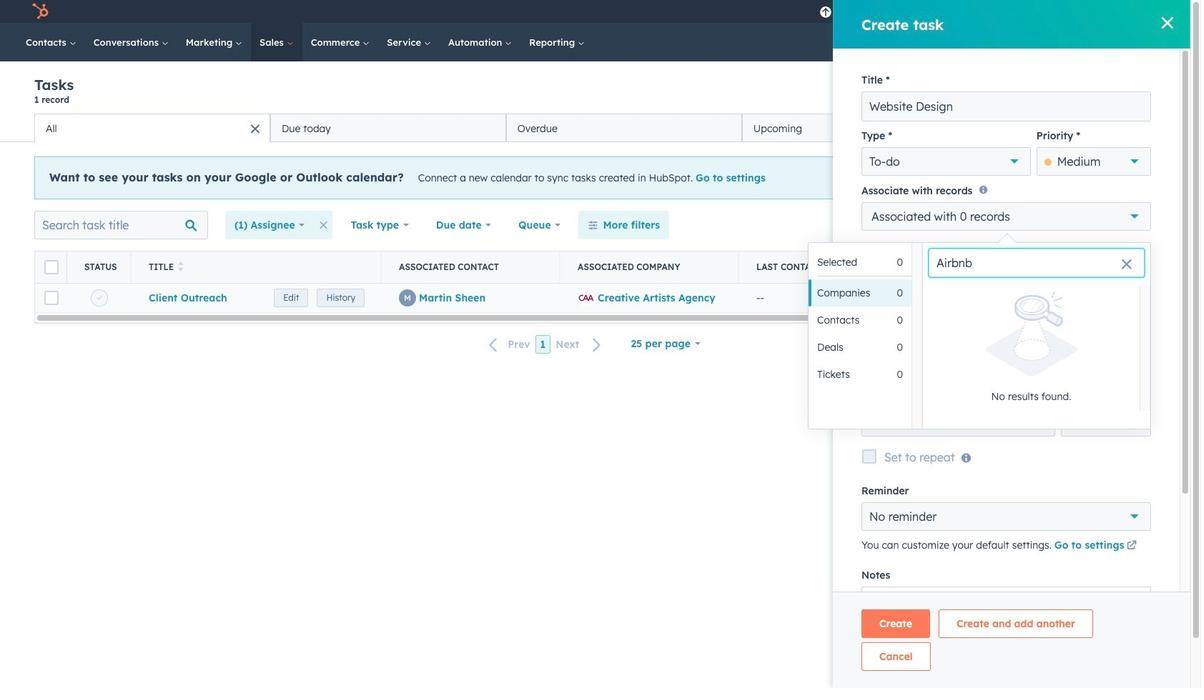 Task type: locate. For each thing, give the bounding box(es) containing it.
0 horizontal spatial press to sort. image
[[178, 262, 184, 272]]

1 vertical spatial alert
[[929, 292, 1134, 405]]

4 column header from the left
[[561, 252, 739, 283]]

1 horizontal spatial press to sort. element
[[838, 262, 843, 273]]

0 horizontal spatial press to sort. element
[[178, 262, 184, 273]]

press to sort. element
[[178, 262, 184, 273], [838, 262, 843, 273]]

banner
[[34, 76, 1156, 114]]

menu
[[812, 0, 1173, 23]]

1 column header from the left
[[35, 252, 67, 283]]

3 column header from the left
[[382, 252, 561, 283]]

1 horizontal spatial press to sort. image
[[838, 262, 843, 272]]

alert
[[34, 157, 1156, 199], [929, 292, 1134, 405]]

link opens in a new window image
[[1127, 539, 1137, 556], [1127, 541, 1137, 552]]

Search companies search field
[[929, 249, 1145, 277]]

Search task title search field
[[34, 211, 208, 240]]

close image
[[1162, 17, 1173, 29]]

press to sort. image
[[178, 262, 184, 272], [838, 262, 843, 272]]

1 press to sort. image from the left
[[178, 262, 184, 272]]

None text field
[[862, 92, 1151, 122]]

2 link opens in a new window image from the top
[[1127, 541, 1137, 552]]

tab list
[[34, 114, 978, 142]]

0 vertical spatial alert
[[34, 157, 1156, 199]]

2 column header from the left
[[67, 252, 132, 283]]

column header
[[35, 252, 67, 283], [67, 252, 132, 283], [382, 252, 561, 283], [561, 252, 739, 283]]

close image
[[1130, 174, 1138, 183]]

task status: not completed image
[[97, 296, 102, 301]]



Task type: vqa. For each thing, say whether or not it's contained in the screenshot.
2nd COLUMN HEADER from left
yes



Task type: describe. For each thing, give the bounding box(es) containing it.
james peterson image
[[1025, 5, 1038, 18]]

HH:MM text field
[[1061, 409, 1151, 437]]

Search HubSpot search field
[[990, 30, 1140, 54]]

marketplaces image
[[917, 6, 930, 19]]

2 press to sort. image from the left
[[838, 262, 843, 272]]

pagination navigation
[[481, 335, 610, 354]]

1 link opens in a new window image from the top
[[1127, 539, 1137, 556]]

clear input image
[[1121, 260, 1133, 271]]

1 press to sort. element from the left
[[178, 262, 184, 273]]

2 press to sort. element from the left
[[838, 262, 843, 273]]



